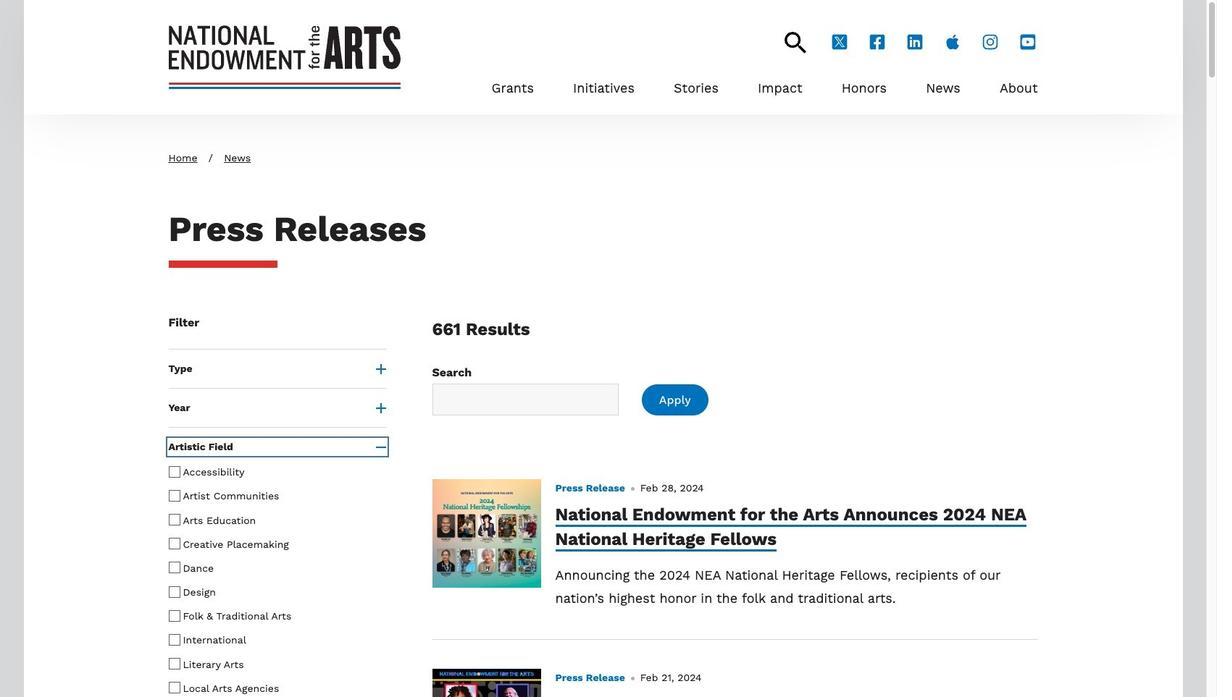 Task type: locate. For each thing, give the bounding box(es) containing it.
menu item
[[492, 77, 534, 100], [573, 77, 635, 100], [674, 77, 719, 100], [758, 77, 803, 100], [842, 77, 887, 100], [926, 77, 961, 100], [1000, 77, 1038, 100]]

4 menu item from the left
[[758, 77, 803, 100]]

None submit
[[642, 385, 708, 416]]

national endowment for the arts logo image
[[168, 25, 400, 89]]

None text field
[[432, 384, 619, 416]]

2 menu item from the left
[[573, 77, 635, 100]]

menu bar
[[492, 54, 1038, 100]]



Task type: describe. For each thing, give the bounding box(es) containing it.
6 menu item from the left
[[926, 77, 961, 100]]

7 menu item from the left
[[1000, 77, 1038, 100]]

collage of the 2024 nea jazz masters image
[[432, 670, 541, 698]]

5 menu item from the left
[[842, 77, 887, 100]]

1 menu item from the left
[[492, 77, 534, 100]]

3 menu item from the left
[[674, 77, 719, 100]]

collage of 10 artists announcing the 2024 nea national heritage fellowships image
[[432, 480, 541, 589]]



Task type: vqa. For each thing, say whether or not it's contained in the screenshot.
"asian man and black/latina woman on stage with screen behind them, audience members in chairs facing them." image
no



